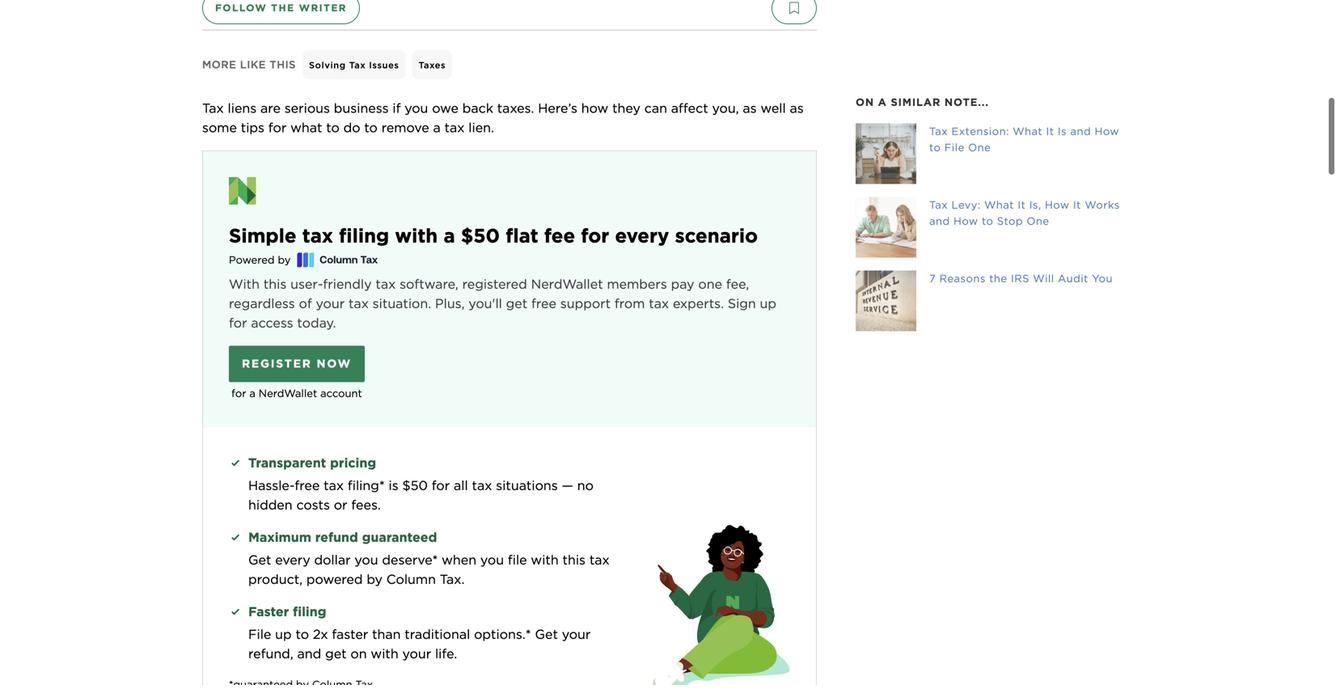 Task type: describe. For each thing, give the bounding box(es) containing it.
this inside get every dollar you deserve* when you file with this tax product, powered by column tax.
[[563, 552, 586, 568]]

you
[[1092, 272, 1113, 285]]

they
[[612, 100, 641, 116]]

powered
[[306, 571, 363, 587]]

will
[[1033, 272, 1054, 285]]

simple tax filing with a $50 flat fee for every scenario
[[229, 224, 758, 247]]

logo image
[[229, 177, 256, 205]]

tax down friendly
[[349, 296, 369, 311]]

transparent pricing
[[248, 455, 376, 471]]

0 horizontal spatial how
[[954, 215, 978, 227]]

tax inside the tax liens are serious business if you owe back taxes. here's how they can affect you, as well as some tips for what to do to remove a tax lien.
[[444, 120, 465, 135]]

on
[[351, 646, 367, 661]]

and inside tax levy: what it is, how it works and how to stop one
[[929, 215, 950, 227]]

situation.
[[373, 296, 431, 311]]

what for extension:
[[1013, 125, 1043, 137]]

on
[[856, 96, 874, 108]]

with this user-friendly tax software, registered nerdwallet members pay one fee, regardless of your tax situation. plus, you'll get free support from tax experts. sign up for access today.
[[229, 276, 776, 331]]

hassle-free tax filing* is $50 for all tax situations — no hidden costs or fees.
[[248, 477, 594, 513]]

life.
[[435, 646, 457, 661]]

up inside with this user-friendly tax software, registered nerdwallet members pay one fee, regardless of your tax situation. plus, you'll get free support from tax experts. sign up for access today.
[[760, 296, 776, 311]]

with
[[229, 276, 260, 292]]

to right do
[[364, 120, 378, 135]]

are
[[260, 100, 281, 116]]

hidden
[[248, 497, 292, 513]]

extension:
[[952, 125, 1009, 137]]

one
[[698, 276, 722, 292]]

deserve*
[[382, 552, 438, 568]]

no
[[577, 477, 594, 493]]

nerdwallet inside with this user-friendly tax software, registered nerdwallet members pay one fee, regardless of your tax situation. plus, you'll get free support from tax experts. sign up for access today.
[[531, 276, 603, 292]]

tax extension: what it is and how to file one
[[929, 125, 1119, 154]]

sign
[[728, 296, 756, 311]]

1 as from the left
[[743, 100, 757, 116]]

liens
[[228, 100, 257, 116]]

faster
[[332, 626, 368, 642]]

dollar
[[314, 552, 351, 568]]

get every dollar you deserve* when you file with this tax product, powered by column tax.
[[248, 552, 610, 587]]

serious
[[284, 100, 330, 116]]

get inside the file up to 2x faster than traditional options.* get your refund, and get on with your life.
[[535, 626, 558, 642]]

product,
[[248, 571, 303, 587]]

to left do
[[326, 120, 340, 135]]

if
[[393, 100, 401, 116]]

0 horizontal spatial filing
[[293, 604, 326, 619]]

audit
[[1058, 272, 1089, 285]]

of
[[299, 296, 312, 311]]

1 horizontal spatial how
[[1045, 198, 1070, 211]]

you for deserve*
[[480, 552, 504, 568]]

note...
[[945, 96, 989, 108]]

checkmark image
[[229, 456, 242, 469]]

for right fee on the left top of the page
[[581, 224, 609, 247]]

taxes link
[[412, 50, 452, 79]]

owe
[[432, 100, 459, 116]]

file inside 'tax extension: what it is and how to file one'
[[944, 141, 965, 154]]

$50 for is
[[402, 477, 428, 493]]

works
[[1085, 198, 1120, 211]]

get inside get every dollar you deserve* when you file with this tax product, powered by column tax.
[[248, 552, 271, 568]]

one inside tax levy: what it is, how it works and how to stop one
[[1027, 215, 1049, 227]]

friendly
[[323, 276, 372, 292]]

or
[[334, 497, 347, 513]]

stop
[[997, 215, 1023, 227]]

support
[[560, 296, 611, 311]]

all
[[454, 477, 468, 493]]

now
[[317, 357, 352, 370]]

refund
[[315, 529, 358, 545]]

checkmark image for faster filing
[[229, 605, 242, 618]]

every inside get every dollar you deserve* when you file with this tax product, powered by column tax.
[[275, 552, 310, 568]]

tax for tax levy: what it is, how it works and how to stop one
[[929, 198, 948, 211]]

a down register
[[249, 387, 256, 399]]

for down register
[[231, 387, 246, 399]]

software,
[[400, 276, 458, 292]]

illustration image
[[652, 524, 790, 685]]

here's
[[538, 100, 577, 116]]

solving tax issues
[[309, 60, 399, 70]]

plus,
[[435, 296, 465, 311]]

for a nerdwallet account
[[231, 387, 362, 399]]

7 reasons the irs will audit you link
[[856, 270, 1134, 331]]

well
[[761, 100, 786, 116]]

and inside the file up to 2x faster than traditional options.* get your refund, and get on with your life.
[[297, 646, 321, 661]]

you'll
[[469, 296, 502, 311]]

remove
[[381, 120, 429, 135]]

how
[[581, 100, 608, 116]]

maximum refund guaranteed
[[248, 529, 437, 545]]

you for business
[[405, 100, 428, 116]]

transparent
[[248, 455, 326, 471]]

affect
[[671, 100, 708, 116]]

this inside with this user-friendly tax software, registered nerdwallet members pay one fee, regardless of your tax situation. plus, you'll get free support from tax experts. sign up for access today.
[[263, 276, 287, 292]]

pay
[[671, 276, 694, 292]]

business
[[334, 100, 389, 116]]

a up software,
[[444, 224, 455, 247]]

checkmark image for maximum refund guaranteed
[[229, 531, 242, 544]]

fee
[[544, 224, 575, 247]]

account
[[320, 387, 362, 399]]

2x
[[313, 626, 328, 642]]

$50 for a
[[461, 224, 500, 247]]

7 reasons the irs will audit you
[[929, 272, 1113, 285]]

today.
[[297, 315, 336, 331]]

is
[[389, 477, 398, 493]]

tax right from
[[649, 296, 669, 311]]

tax for tax liens are serious business if you owe back taxes. here's how they can affect you, as well as some tips for what to do to remove a tax lien.
[[202, 100, 224, 116]]

regardless
[[229, 296, 295, 311]]



Task type: vqa. For each thing, say whether or not it's contained in the screenshot.
earn within $300 Earn up to $300 with direct deposit. Terms apply.
no



Task type: locate. For each thing, give the bounding box(es) containing it.
1 horizontal spatial filing
[[339, 224, 389, 247]]

0 vertical spatial nerdwallet
[[531, 276, 603, 292]]

and right the is
[[1070, 125, 1091, 137]]

7
[[929, 272, 936, 285]]

it left is,
[[1018, 198, 1026, 211]]

solving tax issues link
[[302, 50, 406, 79]]

0 vertical spatial with
[[395, 224, 438, 247]]

tax levy: what it is, how it works and how to stop one link
[[856, 197, 1134, 257]]

2 vertical spatial with
[[371, 646, 399, 661]]

to inside the file up to 2x faster than traditional options.* get your refund, and get on with your life.
[[296, 626, 309, 642]]

what inside 'tax extension: what it is and how to file one'
[[1013, 125, 1043, 137]]

tax left issues
[[349, 60, 366, 70]]

0 vertical spatial your
[[316, 296, 345, 311]]

0 vertical spatial get
[[248, 552, 271, 568]]

1 vertical spatial what
[[984, 198, 1014, 211]]

flat
[[506, 224, 538, 247]]

your inside with this user-friendly tax software, registered nerdwallet members pay one fee, regardless of your tax situation. plus, you'll get free support from tax experts. sign up for access today.
[[316, 296, 345, 311]]

tax up situation.
[[376, 276, 396, 292]]

how inside 'tax extension: what it is and how to file one'
[[1095, 125, 1119, 137]]

powered
[[229, 253, 275, 266]]

$50 inside hassle-free tax filing* is $50 for all tax situations — no hidden costs or fees.
[[402, 477, 428, 493]]

and inside 'tax extension: what it is and how to file one'
[[1070, 125, 1091, 137]]

file down extension:
[[944, 141, 965, 154]]

checkmark image left maximum
[[229, 531, 242, 544]]

with down 'than'
[[371, 646, 399, 661]]

file
[[508, 552, 527, 568]]

you inside the tax liens are serious business if you owe back taxes. here's how they can affect you, as well as some tips for what to do to remove a tax lien.
[[405, 100, 428, 116]]

0 vertical spatial every
[[615, 224, 669, 247]]

column
[[386, 571, 436, 587]]

0 vertical spatial how
[[1095, 125, 1119, 137]]

and
[[1070, 125, 1091, 137], [929, 215, 950, 227], [297, 646, 321, 661]]

0 horizontal spatial file
[[248, 626, 271, 642]]

get left on
[[325, 646, 347, 661]]

free up costs on the left bottom of page
[[295, 477, 320, 493]]

2 vertical spatial your
[[402, 646, 431, 661]]

columntax logo image
[[297, 252, 378, 268]]

0 horizontal spatial get
[[325, 646, 347, 661]]

one down extension:
[[968, 141, 991, 154]]

every up members
[[615, 224, 669, 247]]

0 horizontal spatial free
[[295, 477, 320, 493]]

0 horizontal spatial get
[[248, 552, 271, 568]]

nerdwallet down register now button
[[259, 387, 317, 399]]

issues
[[369, 60, 399, 70]]

1 checkmark image from the top
[[229, 531, 242, 544]]

free left support
[[531, 296, 556, 311]]

it
[[1046, 125, 1054, 137], [1018, 198, 1026, 211], [1073, 198, 1081, 211]]

by down 'simple'
[[278, 253, 291, 266]]

get right options.*
[[535, 626, 558, 642]]

0 horizontal spatial as
[[743, 100, 757, 116]]

pricing
[[330, 455, 376, 471]]

up inside the file up to 2x faster than traditional options.* get your refund, and get on with your life.
[[275, 626, 292, 642]]

is,
[[1029, 198, 1041, 211]]

do
[[343, 120, 360, 135]]

and up 7
[[929, 215, 950, 227]]

tax.
[[440, 571, 465, 587]]

from
[[615, 296, 645, 311]]

this right file
[[563, 552, 586, 568]]

you right if
[[405, 100, 428, 116]]

with inside get every dollar you deserve* when you file with this tax product, powered by column tax.
[[531, 552, 559, 568]]

2 horizontal spatial it
[[1073, 198, 1081, 211]]

1 horizontal spatial file
[[944, 141, 965, 154]]

2 horizontal spatial you
[[480, 552, 504, 568]]

fees.
[[351, 497, 381, 513]]

0 horizontal spatial nerdwallet
[[259, 387, 317, 399]]

traditional
[[405, 626, 470, 642]]

tax down no
[[589, 552, 610, 568]]

1 horizontal spatial get
[[535, 626, 558, 642]]

checkmark image left faster
[[229, 605, 242, 618]]

filing
[[339, 224, 389, 247], [293, 604, 326, 619]]

hassle-
[[248, 477, 295, 493]]

1 horizontal spatial and
[[929, 215, 950, 227]]

more like this
[[202, 58, 296, 71]]

2 checkmark image from the top
[[229, 605, 242, 618]]

a down owe
[[433, 120, 441, 135]]

0 horizontal spatial one
[[968, 141, 991, 154]]

1 vertical spatial get
[[325, 646, 347, 661]]

for inside hassle-free tax filing* is $50 for all tax situations — no hidden costs or fees.
[[432, 477, 450, 493]]

it for is
[[1046, 125, 1054, 137]]

it inside 'tax extension: what it is and how to file one'
[[1046, 125, 1054, 137]]

free
[[531, 296, 556, 311], [295, 477, 320, 493]]

filing up the 2x on the left bottom
[[293, 604, 326, 619]]

for down are at top
[[268, 120, 287, 135]]

register now
[[242, 357, 352, 370]]

1 vertical spatial get
[[535, 626, 558, 642]]

1 vertical spatial one
[[1027, 215, 1049, 227]]

simple
[[229, 224, 296, 247]]

one inside 'tax extension: what it is and how to file one'
[[968, 141, 991, 154]]

like
[[240, 58, 266, 71]]

for
[[268, 120, 287, 135], [581, 224, 609, 247], [229, 315, 247, 331], [231, 387, 246, 399], [432, 477, 450, 493]]

0 vertical spatial $50
[[461, 224, 500, 247]]

free inside hassle-free tax filing* is $50 for all tax situations — no hidden costs or fees.
[[295, 477, 320, 493]]

registered
[[462, 276, 527, 292]]

guaranteed
[[362, 529, 437, 545]]

2 vertical spatial and
[[297, 646, 321, 661]]

as left well on the top right
[[743, 100, 757, 116]]

1 vertical spatial file
[[248, 626, 271, 642]]

with inside the file up to 2x faster than traditional options.* get your refund, and get on with your life.
[[371, 646, 399, 661]]

up down faster filing
[[275, 626, 292, 642]]

1 horizontal spatial free
[[531, 296, 556, 311]]

checkmark image
[[229, 531, 242, 544], [229, 605, 242, 618]]

faster filing
[[248, 604, 326, 619]]

your
[[316, 296, 345, 311], [562, 626, 591, 642], [402, 646, 431, 661]]

levy:
[[952, 198, 981, 211]]

2 as from the left
[[790, 100, 804, 116]]

on a similar note...
[[856, 96, 989, 108]]

get down registered
[[506, 296, 528, 311]]

to inside 'tax extension: what it is and how to file one'
[[929, 141, 941, 154]]

get up product, on the left
[[248, 552, 271, 568]]

$50 left flat
[[461, 224, 500, 247]]

$50 right 'is'
[[402, 477, 428, 493]]

tax right all
[[472, 477, 492, 493]]

1 horizontal spatial as
[[790, 100, 804, 116]]

article save button image
[[772, 0, 817, 24]]

0 horizontal spatial up
[[275, 626, 292, 642]]

0 horizontal spatial it
[[1018, 198, 1026, 211]]

to
[[326, 120, 340, 135], [364, 120, 378, 135], [929, 141, 941, 154], [982, 215, 993, 227], [296, 626, 309, 642]]

costs
[[296, 497, 330, 513]]

1 vertical spatial your
[[562, 626, 591, 642]]

what for levy:
[[984, 198, 1014, 211]]

tax liens are serious business if you owe back taxes. here's how they can affect you, as well as some tips for what to do to remove a tax lien.
[[202, 100, 808, 135]]

0 vertical spatial by
[[278, 253, 291, 266]]

0 horizontal spatial $50
[[402, 477, 428, 493]]

0 vertical spatial checkmark image
[[229, 531, 242, 544]]

taxes.
[[497, 100, 534, 116]]

experts.
[[673, 296, 724, 311]]

when
[[442, 552, 476, 568]]

by
[[278, 253, 291, 266], [367, 571, 383, 587]]

to inside tax levy: what it is, how it works and how to stop one
[[982, 215, 993, 227]]

for down regardless
[[229, 315, 247, 331]]

1 horizontal spatial you
[[405, 100, 428, 116]]

1 horizontal spatial up
[[760, 296, 776, 311]]

powered by
[[229, 253, 291, 266]]

1 vertical spatial every
[[275, 552, 310, 568]]

faster
[[248, 604, 289, 619]]

1 vertical spatial checkmark image
[[229, 605, 242, 618]]

0 vertical spatial what
[[1013, 125, 1043, 137]]

1 horizontal spatial every
[[615, 224, 669, 247]]

scenario
[[675, 224, 758, 247]]

0 vertical spatial one
[[968, 141, 991, 154]]

file inside the file up to 2x faster than traditional options.* get your refund, and get on with your life.
[[248, 626, 271, 642]]

you down the maximum refund guaranteed
[[355, 552, 378, 568]]

0 vertical spatial this
[[263, 276, 287, 292]]

maximum
[[248, 529, 311, 545]]

your up today.
[[316, 296, 345, 311]]

to left the 2x on the left bottom
[[296, 626, 309, 642]]

every up product, on the left
[[275, 552, 310, 568]]

by inside get every dollar you deserve* when you file with this tax product, powered by column tax.
[[367, 571, 383, 587]]

and down the 2x on the left bottom
[[297, 646, 321, 661]]

a inside the tax liens are serious business if you owe back taxes. here's how they can affect you, as well as some tips for what to do to remove a tax lien.
[[433, 120, 441, 135]]

0 vertical spatial filing
[[339, 224, 389, 247]]

to down on a similar note...
[[929, 141, 941, 154]]

you
[[405, 100, 428, 116], [355, 552, 378, 568], [480, 552, 504, 568]]

0 horizontal spatial your
[[316, 296, 345, 311]]

0 horizontal spatial and
[[297, 646, 321, 661]]

similar
[[891, 96, 941, 108]]

0 horizontal spatial you
[[355, 552, 378, 568]]

refund,
[[248, 646, 293, 661]]

filing*
[[348, 477, 385, 493]]

1 horizontal spatial $50
[[461, 224, 500, 247]]

for inside with this user-friendly tax software, registered nerdwallet members pay one fee, regardless of your tax situation. plus, you'll get free support from tax experts. sign up for access today.
[[229, 315, 247, 331]]

options.*
[[474, 626, 531, 642]]

tax for tax extension: what it is and how to file one
[[929, 125, 948, 137]]

back
[[462, 100, 493, 116]]

a right on
[[878, 96, 887, 108]]

0 vertical spatial file
[[944, 141, 965, 154]]

filing up columntax logo
[[339, 224, 389, 247]]

how right the is
[[1095, 125, 1119, 137]]

1 horizontal spatial nerdwallet
[[531, 276, 603, 292]]

tax up columntax logo
[[302, 224, 333, 247]]

how down levy:
[[954, 215, 978, 227]]

1 vertical spatial up
[[275, 626, 292, 642]]

file up to 2x faster than traditional options.* get your refund, and get on with your life.
[[248, 626, 591, 661]]

more
[[202, 58, 236, 71]]

how right is,
[[1045, 198, 1070, 211]]

what up stop
[[984, 198, 1014, 211]]

solving
[[309, 60, 346, 70]]

1 vertical spatial how
[[1045, 198, 1070, 211]]

1 vertical spatial with
[[531, 552, 559, 568]]

1 horizontal spatial your
[[402, 646, 431, 661]]

1 horizontal spatial this
[[563, 552, 586, 568]]

tax
[[444, 120, 465, 135], [302, 224, 333, 247], [376, 276, 396, 292], [349, 296, 369, 311], [649, 296, 669, 311], [324, 477, 344, 493], [472, 477, 492, 493], [589, 552, 610, 568]]

0 horizontal spatial this
[[263, 276, 287, 292]]

taxes
[[419, 60, 446, 70]]

user-
[[290, 276, 323, 292]]

with right file
[[531, 552, 559, 568]]

2 horizontal spatial your
[[562, 626, 591, 642]]

members
[[607, 276, 667, 292]]

1 vertical spatial free
[[295, 477, 320, 493]]

2 horizontal spatial and
[[1070, 125, 1091, 137]]

you,
[[712, 100, 739, 116]]

lien.
[[469, 120, 494, 135]]

get inside with this user-friendly tax software, registered nerdwallet members pay one fee, regardless of your tax situation. plus, you'll get free support from tax experts. sign up for access today.
[[506, 296, 528, 311]]

tips
[[241, 120, 264, 135]]

tax up some
[[202, 100, 224, 116]]

up right sign
[[760, 296, 776, 311]]

it left the is
[[1046, 125, 1054, 137]]

0 horizontal spatial by
[[278, 253, 291, 266]]

you left file
[[480, 552, 504, 568]]

get inside the file up to 2x faster than traditional options.* get your refund, and get on with your life.
[[325, 646, 347, 661]]

1 vertical spatial filing
[[293, 604, 326, 619]]

what inside tax levy: what it is, how it works and how to stop one
[[984, 198, 1014, 211]]

some
[[202, 120, 237, 135]]

it for is,
[[1018, 198, 1026, 211]]

fee,
[[726, 276, 749, 292]]

1 horizontal spatial by
[[367, 571, 383, 587]]

the
[[989, 272, 1007, 285]]

tax inside 'tax extension: what it is and how to file one'
[[929, 125, 948, 137]]

tax down owe
[[444, 120, 465, 135]]

this up regardless
[[263, 276, 287, 292]]

your down traditional
[[402, 646, 431, 661]]

how
[[1095, 125, 1119, 137], [1045, 198, 1070, 211], [954, 215, 978, 227]]

to left stop
[[982, 215, 993, 227]]

what left the is
[[1013, 125, 1043, 137]]

can
[[644, 100, 667, 116]]

by left column
[[367, 571, 383, 587]]

1 horizontal spatial it
[[1046, 125, 1054, 137]]

reasons
[[939, 272, 986, 285]]

with up software,
[[395, 224, 438, 247]]

as right well on the top right
[[790, 100, 804, 116]]

one down is,
[[1027, 215, 1049, 227]]

free inside with this user-friendly tax software, registered nerdwallet members pay one fee, regardless of your tax situation. plus, you'll get free support from tax experts. sign up for access today.
[[531, 296, 556, 311]]

tax left levy:
[[929, 198, 948, 211]]

0 vertical spatial get
[[506, 296, 528, 311]]

tax levy: what it is, how it works and how to stop one
[[929, 198, 1120, 227]]

irs
[[1011, 272, 1030, 285]]

for inside the tax liens are serious business if you owe back taxes. here's how they can affect you, as well as some tips for what to do to remove a tax lien.
[[268, 120, 287, 135]]

this
[[263, 276, 287, 292], [563, 552, 586, 568]]

0 vertical spatial free
[[531, 296, 556, 311]]

0 horizontal spatial every
[[275, 552, 310, 568]]

1 horizontal spatial get
[[506, 296, 528, 311]]

0 vertical spatial up
[[760, 296, 776, 311]]

1 vertical spatial by
[[367, 571, 383, 587]]

tax
[[349, 60, 366, 70], [202, 100, 224, 116], [929, 125, 948, 137], [929, 198, 948, 211]]

1 horizontal spatial one
[[1027, 215, 1049, 227]]

1 vertical spatial this
[[563, 552, 586, 568]]

than
[[372, 626, 401, 642]]

for left all
[[432, 477, 450, 493]]

1 vertical spatial and
[[929, 215, 950, 227]]

tax up the or
[[324, 477, 344, 493]]

nerdwallet
[[531, 276, 603, 292], [259, 387, 317, 399]]

tax down on a similar note...
[[929, 125, 948, 137]]

it left works
[[1073, 198, 1081, 211]]

up
[[760, 296, 776, 311], [275, 626, 292, 642]]

tax inside get every dollar you deserve* when you file with this tax product, powered by column tax.
[[589, 552, 610, 568]]

access
[[251, 315, 293, 331]]

2 horizontal spatial how
[[1095, 125, 1119, 137]]

0 vertical spatial and
[[1070, 125, 1091, 137]]

2 vertical spatial how
[[954, 215, 978, 227]]

tax inside the tax liens are serious business if you owe back taxes. here's how they can affect you, as well as some tips for what to do to remove a tax lien.
[[202, 100, 224, 116]]

1 vertical spatial nerdwallet
[[259, 387, 317, 399]]

situations
[[496, 477, 558, 493]]

file up refund,
[[248, 626, 271, 642]]

nerdwallet up support
[[531, 276, 603, 292]]

tax inside tax levy: what it is, how it works and how to stop one
[[929, 198, 948, 211]]

your right options.*
[[562, 626, 591, 642]]

1 vertical spatial $50
[[402, 477, 428, 493]]



